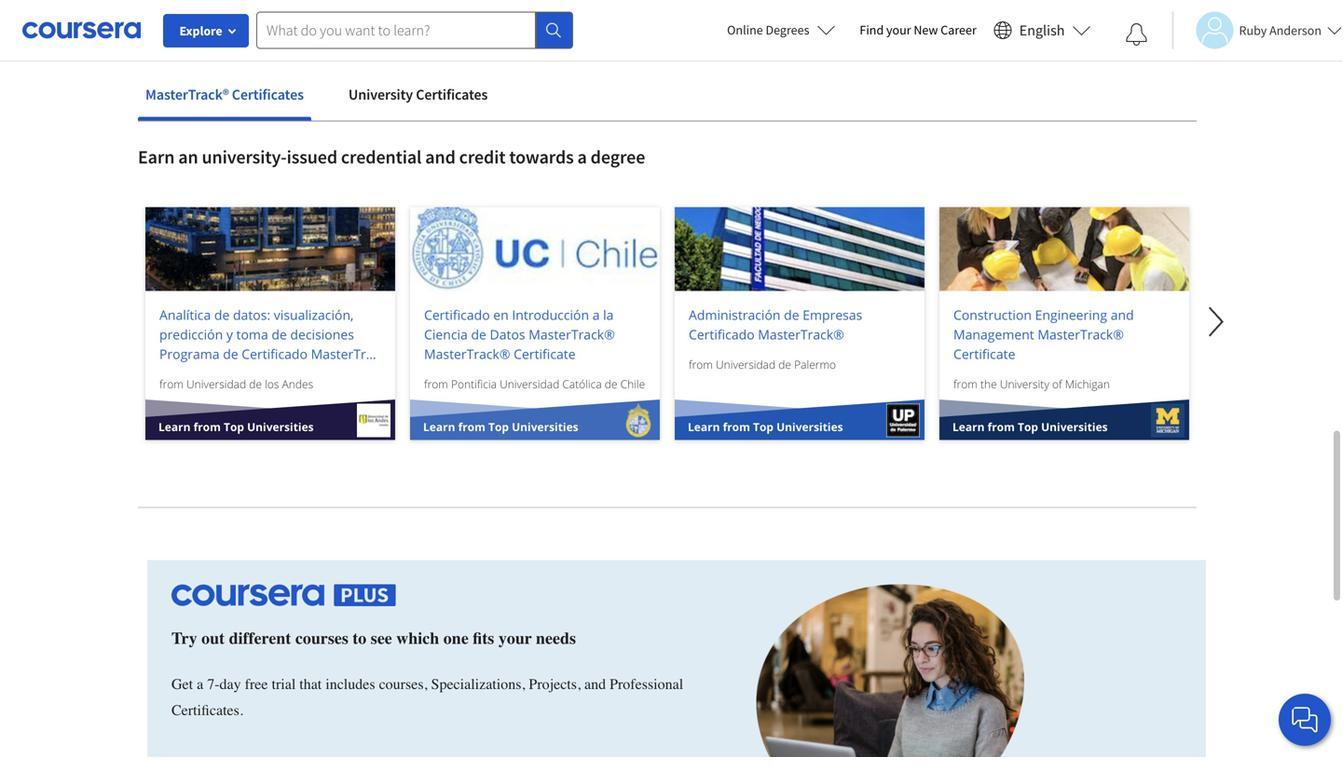 Task type: locate. For each thing, give the bounding box(es) containing it.
from
[[689, 357, 713, 372], [159, 376, 184, 392], [424, 376, 448, 392], [954, 376, 978, 392], [193, 419, 221, 435], [458, 419, 486, 435], [723, 419, 750, 435], [988, 419, 1015, 435]]

chat with us image
[[1290, 706, 1320, 735]]

mastertrack® down introducción
[[529, 326, 615, 343]]

en
[[493, 306, 509, 324]]

datos
[[490, 326, 525, 343]]

top down from universidad de palermo on the top
[[753, 419, 774, 435]]

0 vertical spatial your
[[886, 21, 911, 38]]

university left of
[[1000, 376, 1049, 392]]

2 horizontal spatial universidad
[[716, 357, 776, 372]]

certificado up ciencia
[[424, 306, 490, 324]]

learn down 'programa'
[[158, 419, 191, 435]]

0 vertical spatial university
[[309, 15, 406, 43]]

online degrees
[[727, 21, 809, 38]]

3 learn from the left
[[688, 419, 720, 435]]

learn from top universities down pontificia
[[423, 419, 579, 435]]

university up university certificates
[[309, 15, 406, 43]]

mastertrack® down engineering
[[1038, 326, 1124, 343]]

free
[[245, 676, 268, 694]]

management
[[954, 326, 1034, 343]]

universidad de palermo image
[[675, 207, 925, 291]]

certificado down toma
[[242, 345, 308, 363]]

ruby anderson button
[[1172, 12, 1342, 49]]

introducción
[[512, 306, 589, 324]]

7-
[[207, 676, 220, 694]]

learn from top universities
[[158, 419, 314, 435], [423, 419, 579, 435], [688, 419, 843, 435], [953, 419, 1108, 435]]

a left '7-'
[[197, 676, 203, 694]]

0 vertical spatial certificado
[[424, 306, 490, 324]]

1 certificate from the left
[[514, 345, 576, 363]]

decisiones
[[290, 326, 354, 343]]

de left datos
[[471, 326, 486, 343]]

universities down the los
[[247, 419, 314, 435]]

degrees
[[766, 21, 809, 38]]

mastertrack® up an
[[145, 85, 229, 104]]

top for certificado en introducción a la ciencia de datos mastertrack® mastertrack® certificate
[[488, 419, 509, 435]]

learn from top universities down from universidad de los andes
[[158, 419, 314, 435]]

day
[[220, 676, 241, 694]]

top down pontificia
[[488, 419, 509, 435]]

from down 'programa'
[[159, 376, 184, 392]]

certificate inside certificado en introducción a la ciencia de datos mastertrack® mastertrack® certificate
[[514, 345, 576, 363]]

find
[[860, 21, 884, 38]]

learn for construction engineering and management mastertrack® certificate
[[953, 419, 985, 435]]

learn
[[158, 419, 191, 435], [423, 419, 455, 435], [688, 419, 720, 435], [953, 419, 985, 435]]

los
[[265, 376, 279, 392]]

2 horizontal spatial a
[[593, 306, 600, 324]]

mastertrack® up "palermo"
[[758, 326, 844, 343]]

2 horizontal spatial certificado
[[689, 326, 755, 343]]

de right toma
[[272, 326, 287, 343]]

2 learn from the left
[[423, 419, 455, 435]]

0 horizontal spatial your
[[499, 630, 532, 649]]

3 universities from the left
[[777, 419, 843, 435]]

pontificia
[[451, 376, 497, 392]]

towards
[[509, 145, 574, 169]]

1 vertical spatial university
[[349, 85, 413, 104]]

What do you want to learn? text field
[[256, 12, 536, 49]]

certificates up 'university-'
[[232, 85, 304, 104]]

universidad de los andes image up datos:
[[145, 207, 395, 291]]

2 vertical spatial certificado
[[242, 345, 308, 363]]

certificado down administración
[[689, 326, 755, 343]]

a inside "get a 7-day free trial that includes courses, specializations, projects, and professional certificates."
[[197, 676, 203, 694]]

1 vertical spatial certificado
[[689, 326, 755, 343]]

1 vertical spatial a
[[593, 306, 600, 324]]

a
[[578, 145, 587, 169], [593, 306, 600, 324], [197, 676, 203, 694]]

2 universities from the left
[[512, 419, 579, 435]]

universities
[[247, 419, 314, 435], [512, 419, 579, 435], [777, 419, 843, 435], [1041, 419, 1108, 435]]

learn down pontificia
[[423, 419, 455, 435]]

learn from top universities for administración de empresas certificado mastertrack®
[[688, 419, 843, 435]]

coursera plus logo image
[[172, 585, 396, 607]]

universidad down certificado en introducción a la ciencia de datos mastertrack® mastertrack® certificate link
[[500, 376, 559, 392]]

visualización,
[[274, 306, 354, 324]]

de inside certificado en introducción a la ciencia de datos mastertrack® mastertrack® certificate
[[471, 326, 486, 343]]

learn down from universidad de palermo on the top
[[688, 419, 720, 435]]

construction engineering and management mastertrack® certificate
[[954, 306, 1134, 363]]

None search field
[[256, 12, 573, 49]]

get
[[172, 676, 193, 694]]

and right engineering
[[1111, 306, 1134, 324]]

de left "palermo"
[[779, 357, 791, 372]]

certificate
[[514, 345, 576, 363], [954, 345, 1015, 363]]

courses
[[295, 630, 348, 649]]

de left "empresas"
[[784, 306, 799, 324]]

university
[[309, 15, 406, 43], [349, 85, 413, 104], [1000, 376, 1049, 392]]

your right fits
[[499, 630, 532, 649]]

pontificia universidad católica de chile image up introducción
[[410, 207, 660, 291]]

certificates.
[[172, 702, 243, 720]]

2 certificate from the left
[[954, 345, 1015, 363]]

4 top from the left
[[1018, 419, 1038, 435]]

engineering
[[1035, 306, 1107, 324]]

3 top from the left
[[753, 419, 774, 435]]

learn from top universities for certificado en introducción a la ciencia de datos mastertrack® mastertrack® certificate
[[423, 419, 579, 435]]

a inside certificado en introducción a la ciencia de datos mastertrack® mastertrack® certificate
[[593, 306, 600, 324]]

católica
[[562, 376, 602, 392]]

4 universities from the left
[[1041, 419, 1108, 435]]

top
[[224, 419, 244, 435], [488, 419, 509, 435], [753, 419, 774, 435], [1018, 419, 1038, 435]]

4 learn from top universities from the left
[[953, 419, 1108, 435]]

de left "chile" at left
[[605, 376, 618, 392]]

university of michigan image
[[940, 207, 1189, 291], [1151, 404, 1185, 437]]

certificado
[[424, 306, 490, 324], [689, 326, 755, 343], [242, 345, 308, 363]]

de down y
[[223, 345, 238, 363]]

ciencia
[[424, 326, 468, 343]]

your
[[886, 21, 911, 38], [499, 630, 532, 649]]

explore button
[[163, 14, 249, 48]]

pontificia universidad católica de chile image
[[410, 207, 660, 291], [622, 404, 655, 437]]

0 horizontal spatial certificado
[[242, 345, 308, 363]]

1 horizontal spatial certificado
[[424, 306, 490, 324]]

learn from top universities for construction engineering and management mastertrack® certificate
[[953, 419, 1108, 435]]

0 horizontal spatial universidad
[[186, 376, 246, 392]]

analítica de datos: visualización, predicción y toma de decisiones programa de certificado mastertr…
[[159, 306, 376, 363]]

empresas
[[803, 306, 863, 324]]

0 horizontal spatial a
[[197, 676, 203, 694]]

see
[[371, 630, 392, 649]]

earn an university-issued credential and credit towards a degree
[[138, 145, 645, 169]]

certificates up 'credit' in the top of the page
[[416, 85, 488, 104]]

learn from top universities for analítica de datos: visualización, predicción y toma de decisiones programa de certificado mastertr…
[[158, 419, 314, 435]]

2 learn from top universities from the left
[[423, 419, 579, 435]]

top down the from the university of michigan
[[1018, 419, 1038, 435]]

learn from top universities down from universidad de palermo on the top
[[688, 419, 843, 435]]

certificates
[[411, 15, 519, 43], [232, 85, 304, 104], [416, 85, 488, 104]]

datos:
[[233, 306, 270, 324]]

learn for administración de empresas certificado mastertrack®
[[688, 419, 720, 435]]

3 learn from top universities from the left
[[688, 419, 843, 435]]

fits
[[473, 630, 494, 649]]

explore
[[179, 22, 222, 39]]

universities down "palermo"
[[777, 419, 843, 435]]

universidad for mastertrack®
[[716, 357, 776, 372]]

learn down the
[[953, 419, 985, 435]]

4 learn from the left
[[953, 419, 985, 435]]

certificate down management in the right top of the page
[[954, 345, 1015, 363]]

certificate up from pontificia universidad católica de chile
[[514, 345, 576, 363]]

1 universities from the left
[[247, 419, 314, 435]]

mastertrack® down ciencia
[[424, 345, 510, 363]]

a left 'degree'
[[578, 145, 587, 169]]

2 vertical spatial a
[[197, 676, 203, 694]]

top for analítica de datos: visualización, predicción y toma de decisiones programa de certificado mastertr…
[[224, 419, 244, 435]]

de up y
[[214, 306, 230, 324]]

university up credential
[[349, 85, 413, 104]]

universidad de los andes image
[[145, 207, 395, 291], [357, 404, 391, 437]]

pontificia universidad católica de chile image down "chile" at left
[[622, 404, 655, 437]]

online degrees button
[[712, 9, 851, 50]]

y
[[226, 326, 233, 343]]

and right projects,
[[584, 676, 606, 694]]

de
[[214, 306, 230, 324], [784, 306, 799, 324], [272, 326, 287, 343], [471, 326, 486, 343], [223, 345, 238, 363], [779, 357, 791, 372], [249, 376, 262, 392], [605, 376, 618, 392]]

find your new career link
[[851, 19, 986, 42]]

universidad down 'programa'
[[186, 376, 246, 392]]

0 horizontal spatial certificate
[[514, 345, 576, 363]]

top down from universidad de los andes
[[224, 419, 244, 435]]

a left la
[[593, 306, 600, 324]]

universities down from pontificia universidad católica de chile
[[512, 419, 579, 435]]

administración
[[689, 306, 781, 324]]

top for administración de empresas certificado mastertrack®
[[753, 419, 774, 435]]

mastertrack® and university certificates
[[138, 15, 519, 43]]

palermo
[[794, 357, 836, 372]]

learn from top universities down the from the university of michigan
[[953, 419, 1108, 435]]

1 horizontal spatial certificate
[[954, 345, 1015, 363]]

chile
[[620, 376, 645, 392]]

mastertrack® inside construction engineering and management mastertrack® certificate
[[1038, 326, 1124, 343]]

universities for administración de empresas certificado mastertrack®
[[777, 419, 843, 435]]

administración de empresas certificado mastertrack® link
[[689, 305, 911, 344]]

and
[[268, 15, 305, 43], [425, 145, 456, 169], [1111, 306, 1134, 324], [584, 676, 606, 694]]

get a 7-day free trial that includes courses, specializations, projects, and professional certificates.
[[172, 676, 683, 720]]

universidad for predicción
[[186, 376, 246, 392]]

universidad
[[716, 357, 776, 372], [186, 376, 246, 392], [500, 376, 559, 392]]

to
[[353, 630, 367, 649]]

online
[[727, 21, 763, 38]]

the
[[981, 376, 997, 392]]

mastertrack® inside administración de empresas certificado mastertrack®
[[758, 326, 844, 343]]

from universidad de los andes
[[159, 376, 313, 392]]

1 learn from the left
[[158, 419, 191, 435]]

0 vertical spatial a
[[578, 145, 587, 169]]

universidad de los andes image down mastertr…
[[357, 404, 391, 437]]

toma
[[236, 326, 268, 343]]

1 learn from top universities from the left
[[158, 419, 314, 435]]

universidad down administración de empresas certificado mastertrack®
[[716, 357, 776, 372]]

universities down michigan
[[1041, 419, 1108, 435]]

2 top from the left
[[488, 419, 509, 435]]

from down pontificia
[[458, 419, 486, 435]]

1 top from the left
[[224, 419, 244, 435]]

and inside construction engineering and management mastertrack® certificate
[[1111, 306, 1134, 324]]

one
[[444, 630, 469, 649]]

your right find
[[886, 21, 911, 38]]

2 vertical spatial university
[[1000, 376, 1049, 392]]

analítica
[[159, 306, 211, 324]]



Task type: describe. For each thing, give the bounding box(es) containing it.
mastertrack® certificates
[[145, 85, 304, 104]]

from down from universidad de los andes
[[193, 419, 221, 435]]

specializations,
[[431, 676, 525, 694]]

woman looking at laptop image
[[756, 585, 1024, 758]]

1 vertical spatial pontificia universidad católica de chile image
[[622, 404, 655, 437]]

1 horizontal spatial a
[[578, 145, 587, 169]]

certificates up university certificates
[[411, 15, 519, 43]]

from left the
[[954, 376, 978, 392]]

university inside button
[[349, 85, 413, 104]]

administración de empresas certificado mastertrack®
[[689, 306, 863, 343]]

university for from
[[1000, 376, 1049, 392]]

credit
[[459, 145, 506, 169]]

1 horizontal spatial universidad
[[500, 376, 559, 392]]

different
[[229, 630, 291, 649]]

new
[[914, 21, 938, 38]]

michigan
[[1065, 376, 1110, 392]]

0 vertical spatial pontificia universidad católica de chile image
[[410, 207, 660, 291]]

from pontificia universidad católica de chile
[[424, 376, 645, 392]]

earn
[[138, 145, 175, 169]]

english button
[[986, 0, 1099, 61]]

university certificates
[[349, 85, 488, 104]]

certificado inside certificado en introducción a la ciencia de datos mastertrack® mastertrack® certificate
[[424, 306, 490, 324]]

certificates for mastertrack® certificates
[[232, 85, 304, 104]]

from left pontificia
[[424, 376, 448, 392]]

an
[[178, 145, 198, 169]]

universities for analítica de datos: visualización, predicción y toma de decisiones programa de certificado mastertr…
[[247, 419, 314, 435]]

university certificates button
[[341, 72, 495, 117]]

ruby anderson
[[1239, 22, 1322, 39]]

certificado inside the analítica de datos: visualización, predicción y toma de decisiones programa de certificado mastertr…
[[242, 345, 308, 363]]

from the university of michigan
[[954, 376, 1110, 392]]

professional
[[610, 676, 683, 694]]

anderson
[[1270, 22, 1322, 39]]

university for mastertrack®
[[309, 15, 406, 43]]

mastertrack® certificates button
[[138, 72, 311, 117]]

programa
[[159, 345, 220, 363]]

construction
[[954, 306, 1032, 324]]

andes
[[282, 376, 313, 392]]

that
[[299, 676, 322, 694]]

analítica de datos: visualización, predicción y toma de decisiones programa de certificado mastertr… link
[[159, 305, 381, 364]]

degree
[[591, 145, 645, 169]]

from universidad de palermo
[[689, 357, 836, 372]]

0 vertical spatial universidad de los andes image
[[145, 207, 395, 291]]

certificates for university certificates
[[416, 85, 488, 104]]

learn for analítica de datos: visualización, predicción y toma de decisiones programa de certificado mastertr…
[[158, 419, 191, 435]]

universities for construction engineering and management mastertrack® certificate
[[1041, 419, 1108, 435]]

certificado en introducción a la ciencia de datos mastertrack® mastertrack® certificate link
[[424, 305, 646, 364]]

coursera image
[[22, 15, 141, 45]]

includes
[[326, 676, 375, 694]]

top for construction engineering and management mastertrack® certificate
[[1018, 419, 1038, 435]]

from down the
[[988, 419, 1015, 435]]

university-
[[202, 145, 287, 169]]

credential
[[341, 145, 422, 169]]

needs
[[536, 630, 576, 649]]

show notifications image
[[1126, 23, 1148, 46]]

0 vertical spatial university of michigan image
[[940, 207, 1189, 291]]

learn for certificado en introducción a la ciencia de datos mastertrack® mastertrack® certificate
[[423, 419, 455, 435]]

projects,
[[529, 676, 581, 694]]

predicción
[[159, 326, 223, 343]]

certificado inside administración de empresas certificado mastertrack®
[[689, 326, 755, 343]]

universidad de palermo image
[[886, 404, 920, 437]]

from down from universidad de palermo on the top
[[723, 419, 750, 435]]

try out different courses to see which one fits your needs
[[172, 630, 576, 649]]

certificado en introducción a la ciencia de datos mastertrack® mastertrack® certificate
[[424, 306, 615, 363]]

and right explore popup button
[[268, 15, 305, 43]]

mastertrack® inside button
[[145, 85, 229, 104]]

trial
[[272, 676, 296, 694]]

find your new career
[[860, 21, 977, 38]]

universities for certificado en introducción a la ciencia de datos mastertrack® mastertrack® certificate
[[512, 419, 579, 435]]

1 vertical spatial university of michigan image
[[1151, 404, 1185, 437]]

which
[[396, 630, 439, 649]]

related certificate program recommendations tab list
[[138, 72, 1197, 121]]

construction engineering and management mastertrack® certificate link
[[954, 305, 1175, 364]]

la
[[603, 306, 614, 324]]

courses,
[[379, 676, 427, 694]]

1 horizontal spatial your
[[886, 21, 911, 38]]

issued
[[287, 145, 337, 169]]

de left the los
[[249, 376, 262, 392]]

de inside administración de empresas certificado mastertrack®
[[784, 306, 799, 324]]

ruby
[[1239, 22, 1267, 39]]

english
[[1020, 21, 1065, 40]]

from down administración
[[689, 357, 713, 372]]

and left 'credit' in the top of the page
[[425, 145, 456, 169]]

1 vertical spatial your
[[499, 630, 532, 649]]

and inside "get a 7-day free trial that includes courses, specializations, projects, and professional certificates."
[[584, 676, 606, 694]]

mastertr…
[[311, 345, 376, 363]]

certificate inside construction engineering and management mastertrack® certificate
[[954, 345, 1015, 363]]

mastertrack® up mastertrack® certificates
[[138, 15, 264, 43]]

1 vertical spatial universidad de los andes image
[[357, 404, 391, 437]]

try
[[172, 630, 197, 649]]

out
[[201, 630, 225, 649]]

career
[[941, 21, 977, 38]]

of
[[1052, 376, 1062, 392]]



Task type: vqa. For each thing, say whether or not it's contained in the screenshot.
de inside the the Administración de Empresas Certificado MasterTrack®
yes



